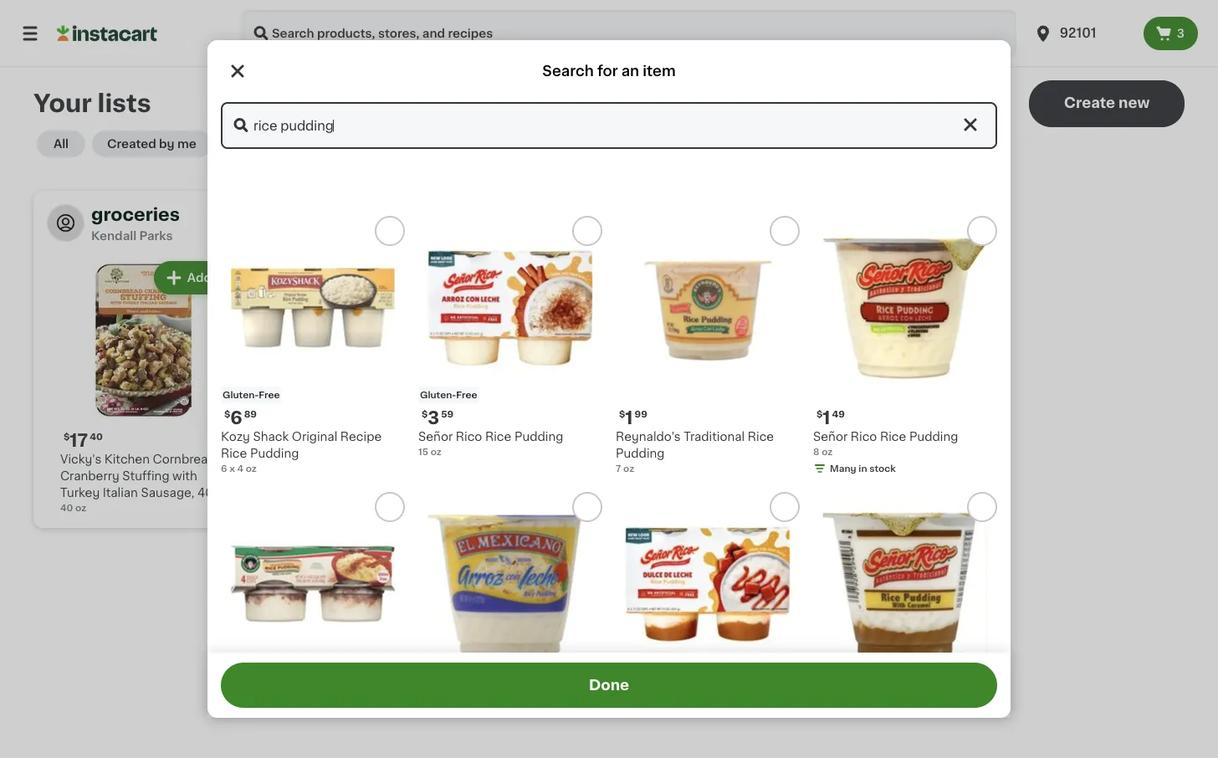 Task type: vqa. For each thing, say whether or not it's contained in the screenshot.
Product GROUP
yes



Task type: describe. For each thing, give the bounding box(es) containing it.
reynaldo's
[[616, 431, 681, 443]]

product group containing 17
[[60, 258, 225, 516]]

7
[[616, 464, 621, 473]]

cranberries,
[[267, 454, 339, 465]]

$ 1 99
[[619, 409, 648, 426]]

40 inside the $ 17 40
[[90, 432, 103, 442]]

señor rico rice pudding 15 oz
[[419, 431, 564, 457]]

3 button
[[1144, 17, 1199, 50]]

señor for señor rico rice pudding 8 oz
[[814, 431, 848, 443]]

search
[[543, 64, 594, 78]]

created
[[107, 138, 156, 150]]

59
[[441, 410, 454, 419]]

oz inside reynaldo's traditional rice pudding 7 oz
[[624, 464, 635, 473]]

add for 17
[[187, 272, 212, 284]]

search for an item
[[543, 64, 676, 78]]

add for 4
[[359, 272, 383, 284]]

stuffing
[[122, 470, 170, 482]]

your
[[33, 92, 92, 116]]

an
[[622, 64, 640, 78]]

kozy
[[221, 431, 250, 443]]

create new button
[[1030, 80, 1185, 127]]

original
[[292, 431, 338, 443]]

99
[[635, 410, 648, 419]]

traditional
[[684, 431, 745, 443]]

add button for 4
[[327, 263, 392, 293]]

italian
[[103, 487, 138, 499]]

create
[[1065, 96, 1116, 110]]

89
[[244, 410, 257, 419]]

pudding inside kozy shack original recipe rice pudding 6 x 4 oz
[[250, 448, 299, 460]]

$ 17 40
[[64, 432, 103, 449]]

rice for señor rico rice pudding 8 oz
[[881, 431, 907, 443]]

0 vertical spatial 6
[[230, 409, 243, 426]]

product group containing 3
[[419, 216, 603, 459]]

free for 6
[[259, 390, 280, 400]]

$ for $ 4 96
[[235, 432, 241, 442]]

fresh
[[232, 454, 264, 465]]

all
[[54, 138, 69, 150]]

$ 3 59
[[422, 409, 454, 426]]

gluten- for 6
[[223, 390, 259, 400]]

many
[[830, 464, 857, 473]]

dialog containing 6
[[208, 40, 1011, 758]]

Search Vallarta Supermarkets... field
[[221, 102, 998, 149]]

rice inside kozy shack original recipe rice pudding 6 x 4 oz
[[221, 448, 247, 460]]

3 inside dialog
[[428, 409, 440, 426]]

oz inside señor rico rice pudding 8 oz
[[822, 447, 833, 457]]

groceries
[[91, 206, 180, 223]]

gluten- for 3
[[420, 390, 456, 400]]

gluten-free for 3
[[420, 390, 478, 400]]

17
[[70, 432, 88, 449]]

0 vertical spatial 2
[[342, 454, 350, 465]]

new
[[1119, 96, 1150, 110]]

add button for 17
[[156, 263, 220, 293]]

rice for señor rico rice pudding 15 oz
[[485, 431, 512, 443]]

0 vertical spatial 4
[[241, 432, 254, 449]]

many in stock
[[830, 464, 896, 473]]

1 for señor rico rice pudding
[[823, 409, 831, 426]]

96
[[256, 432, 268, 442]]

product group containing 4
[[232, 258, 397, 481]]

40 oz
[[60, 504, 86, 513]]

instacart logo image
[[57, 23, 157, 44]]

free for 3
[[456, 390, 478, 400]]

15
[[419, 447, 429, 457]]

lbs
[[353, 454, 370, 465]]

$ 4 96
[[235, 432, 268, 449]]

4 inside kozy shack original recipe rice pudding 6 x 4 oz
[[237, 464, 244, 473]]

$ 6 89
[[224, 409, 257, 426]]

kitchen
[[105, 454, 150, 465]]

señor rico rice pudding 8 oz
[[814, 431, 959, 457]]

reynaldo's traditional rice pudding 7 oz
[[616, 431, 774, 473]]

lists
[[98, 92, 151, 116]]

parks
[[139, 230, 173, 242]]



Task type: locate. For each thing, give the bounding box(es) containing it.
6
[[230, 409, 243, 426], [221, 464, 227, 473]]

done
[[589, 678, 630, 693]]

$ for $ 17 40
[[64, 432, 70, 442]]

rice
[[485, 431, 512, 443], [748, 431, 774, 443], [881, 431, 907, 443], [221, 448, 247, 460]]

3
[[1178, 28, 1185, 39], [428, 409, 440, 426]]

6 inside kozy shack original recipe rice pudding 6 x 4 oz
[[221, 464, 227, 473]]

cornbread
[[153, 454, 216, 465]]

40
[[90, 432, 103, 442], [198, 487, 214, 499], [60, 504, 73, 513]]

$ inside '$ 4 96'
[[235, 432, 241, 442]]

0 horizontal spatial gluten-free
[[223, 390, 280, 400]]

$ up vicky's in the bottom of the page
[[64, 432, 70, 442]]

fresh cranberries, 2 lbs 2 lb
[[232, 454, 370, 479]]

0 horizontal spatial gluten-
[[223, 390, 259, 400]]

1 vertical spatial 3
[[428, 409, 440, 426]]

40 right "sausage,"
[[198, 487, 214, 499]]

4
[[241, 432, 254, 449], [237, 464, 244, 473]]

gluten-
[[223, 390, 259, 400], [420, 390, 456, 400]]

product group
[[221, 216, 405, 475], [419, 216, 603, 459], [616, 216, 800, 475], [814, 216, 998, 479], [60, 258, 225, 516], [232, 258, 397, 481], [221, 492, 405, 758], [419, 492, 603, 735], [616, 492, 800, 752], [814, 492, 998, 758]]

40 right 17
[[90, 432, 103, 442]]

$ for $ 1 49
[[817, 410, 823, 419]]

$ inside $ 6 89
[[224, 410, 230, 419]]

gluten-free for 6
[[223, 390, 280, 400]]

1 horizontal spatial gluten-free
[[420, 390, 478, 400]]

rico
[[456, 431, 482, 443], [851, 431, 878, 443]]

0 vertical spatial 3
[[1178, 28, 1185, 39]]

lb
[[240, 470, 249, 479]]

vicky's
[[60, 454, 102, 465]]

1 horizontal spatial 40
[[90, 432, 103, 442]]

2 free from the left
[[456, 390, 478, 400]]

None search field
[[221, 102, 998, 149]]

by
[[159, 138, 175, 150]]

2
[[342, 454, 350, 465], [232, 470, 238, 479]]

item
[[643, 64, 676, 78]]

in
[[859, 464, 868, 473]]

1 left 49
[[823, 409, 831, 426]]

free up shack
[[259, 390, 280, 400]]

product group containing 6
[[221, 216, 405, 475]]

0 horizontal spatial 6
[[221, 464, 227, 473]]

1 rico from the left
[[456, 431, 482, 443]]

1 vertical spatial 6
[[221, 464, 227, 473]]

$ for $ 6 89
[[224, 410, 230, 419]]

señor for señor rico rice pudding 15 oz
[[419, 431, 453, 443]]

0 horizontal spatial add
[[187, 272, 212, 284]]

$ inside "$ 1 49"
[[817, 410, 823, 419]]

created by me
[[107, 138, 197, 150]]

kozy shack original recipe rice pudding 6 x 4 oz
[[221, 431, 382, 473]]

rico for señor rico rice pudding 8 oz
[[851, 431, 878, 443]]

1 gluten-free from the left
[[223, 390, 280, 400]]

1 add from the left
[[187, 272, 212, 284]]

dialog
[[208, 40, 1011, 758]]

turkey
[[60, 487, 100, 499]]

oz inside vicky's kitchen cornbread cranberry stuffing with turkey italian sausage, 40 oz
[[60, 504, 74, 516]]

$ inside the $ 17 40
[[64, 432, 70, 442]]

1 horizontal spatial add button
[[327, 263, 392, 293]]

pudding for reynaldo's traditional rice pudding 7 oz
[[616, 448, 665, 460]]

$ inside $ 1 99
[[619, 410, 626, 419]]

señor inside señor rico rice pudding 15 oz
[[419, 431, 453, 443]]

rice inside señor rico rice pudding 15 oz
[[485, 431, 512, 443]]

x
[[229, 464, 235, 473]]

0 horizontal spatial 1
[[626, 409, 633, 426]]

2 add from the left
[[359, 272, 383, 284]]

1 horizontal spatial 1
[[823, 409, 831, 426]]

1 vertical spatial 4
[[237, 464, 244, 473]]

rico inside señor rico rice pudding 15 oz
[[456, 431, 482, 443]]

created by me button
[[92, 131, 212, 157]]

cranberry
[[60, 470, 119, 482]]

add button
[[156, 263, 220, 293], [327, 263, 392, 293]]

1 vertical spatial 40
[[198, 487, 214, 499]]

pudding for señor rico rice pudding 8 oz
[[910, 431, 959, 443]]

6 left x
[[221, 464, 227, 473]]

señor inside señor rico rice pudding 8 oz
[[814, 431, 848, 443]]

2 señor from the left
[[814, 431, 848, 443]]

none search field inside dialog
[[221, 102, 998, 149]]

2 left lbs in the left bottom of the page
[[342, 454, 350, 465]]

1 horizontal spatial 2
[[342, 454, 350, 465]]

$ for $ 1 99
[[619, 410, 626, 419]]

4 right x
[[237, 464, 244, 473]]

gluten-free up 89
[[223, 390, 280, 400]]

$ 1 49
[[817, 409, 845, 426]]

rice inside señor rico rice pudding 8 oz
[[881, 431, 907, 443]]

for
[[598, 64, 618, 78]]

1 horizontal spatial add
[[359, 272, 383, 284]]

1 add button from the left
[[156, 263, 220, 293]]

0 horizontal spatial 40
[[60, 504, 73, 513]]

all button
[[37, 131, 85, 157]]

oz
[[431, 447, 442, 457], [822, 447, 833, 457], [246, 464, 257, 473], [624, 464, 635, 473], [75, 504, 86, 513], [60, 504, 74, 516]]

2 left lb in the left of the page
[[232, 470, 238, 479]]

1 1 from the left
[[626, 409, 633, 426]]

1 free from the left
[[259, 390, 280, 400]]

pudding inside reynaldo's traditional rice pudding 7 oz
[[616, 448, 665, 460]]

0 horizontal spatial free
[[259, 390, 280, 400]]

rice inside reynaldo's traditional rice pudding 7 oz
[[748, 431, 774, 443]]

señor
[[419, 431, 453, 443], [814, 431, 848, 443]]

señor down $ 3 59
[[419, 431, 453, 443]]

1 horizontal spatial rico
[[851, 431, 878, 443]]

8
[[814, 447, 820, 457]]

40 down turkey
[[60, 504, 73, 513]]

gluten-free up 59
[[420, 390, 478, 400]]

0 horizontal spatial señor
[[419, 431, 453, 443]]

señor down "$ 1 49"
[[814, 431, 848, 443]]

1 horizontal spatial 3
[[1178, 28, 1185, 39]]

1 gluten- from the left
[[223, 390, 259, 400]]

2 1 from the left
[[823, 409, 831, 426]]

$ left 59
[[422, 410, 428, 419]]

me
[[177, 138, 197, 150]]

$ left 49
[[817, 410, 823, 419]]

2 gluten- from the left
[[420, 390, 456, 400]]

oz inside señor rico rice pudding 15 oz
[[431, 447, 442, 457]]

0 vertical spatial 40
[[90, 432, 103, 442]]

4 left 96
[[241, 432, 254, 449]]

6 left 89
[[230, 409, 243, 426]]

1 horizontal spatial gluten-
[[420, 390, 456, 400]]

3 inside button
[[1178, 28, 1185, 39]]

your lists
[[33, 92, 151, 116]]

0 horizontal spatial add button
[[156, 263, 220, 293]]

free up señor rico rice pudding 15 oz
[[456, 390, 478, 400]]

kendall
[[91, 230, 137, 242]]

2 add button from the left
[[327, 263, 392, 293]]

1 vertical spatial 2
[[232, 470, 238, 479]]

1 señor from the left
[[419, 431, 453, 443]]

pudding inside señor rico rice pudding 8 oz
[[910, 431, 959, 443]]

1 left 99
[[626, 409, 633, 426]]

shack
[[253, 431, 289, 443]]

$ down $ 6 89
[[235, 432, 241, 442]]

recipe
[[341, 431, 382, 443]]

1
[[626, 409, 633, 426], [823, 409, 831, 426]]

gluten- up 89
[[223, 390, 259, 400]]

pudding
[[515, 431, 564, 443], [910, 431, 959, 443], [250, 448, 299, 460], [616, 448, 665, 460]]

1 horizontal spatial señor
[[814, 431, 848, 443]]

0 horizontal spatial 2
[[232, 470, 238, 479]]

sausage,
[[141, 487, 195, 499]]

free
[[259, 390, 280, 400], [456, 390, 478, 400]]

40 inside vicky's kitchen cornbread cranberry stuffing with turkey italian sausage, 40 oz
[[198, 487, 214, 499]]

0 horizontal spatial rico
[[456, 431, 482, 443]]

$
[[224, 410, 230, 419], [422, 410, 428, 419], [619, 410, 626, 419], [817, 410, 823, 419], [64, 432, 70, 442], [235, 432, 241, 442]]

add
[[187, 272, 212, 284], [359, 272, 383, 284]]

pudding inside señor rico rice pudding 15 oz
[[515, 431, 564, 443]]

$ left 99
[[619, 410, 626, 419]]

groceries kendall parks
[[91, 206, 180, 242]]

2 gluten-free from the left
[[420, 390, 478, 400]]

2 vertical spatial 40
[[60, 504, 73, 513]]

stock
[[870, 464, 896, 473]]

done button
[[221, 663, 998, 708]]

gluten- up 59
[[420, 390, 456, 400]]

1 for reynaldo's traditional rice pudding
[[626, 409, 633, 426]]

2 rico from the left
[[851, 431, 878, 443]]

0 horizontal spatial 3
[[428, 409, 440, 426]]

1 horizontal spatial free
[[456, 390, 478, 400]]

rice for reynaldo's traditional rice pudding 7 oz
[[748, 431, 774, 443]]

1 horizontal spatial 6
[[230, 409, 243, 426]]

$ inside $ 3 59
[[422, 410, 428, 419]]

$ left 89
[[224, 410, 230, 419]]

gluten-free
[[223, 390, 280, 400], [420, 390, 478, 400]]

pudding for señor rico rice pudding 15 oz
[[515, 431, 564, 443]]

with
[[173, 470, 197, 482]]

2 horizontal spatial 40
[[198, 487, 214, 499]]

49
[[833, 410, 845, 419]]

rico for señor rico rice pudding 15 oz
[[456, 431, 482, 443]]

create new
[[1065, 96, 1150, 110]]

vicky's kitchen cornbread cranberry stuffing with turkey italian sausage, 40 oz
[[60, 454, 216, 516]]

rico inside señor rico rice pudding 8 oz
[[851, 431, 878, 443]]

$ for $ 3 59
[[422, 410, 428, 419]]

oz inside kozy shack original recipe rice pudding 6 x 4 oz
[[246, 464, 257, 473]]



